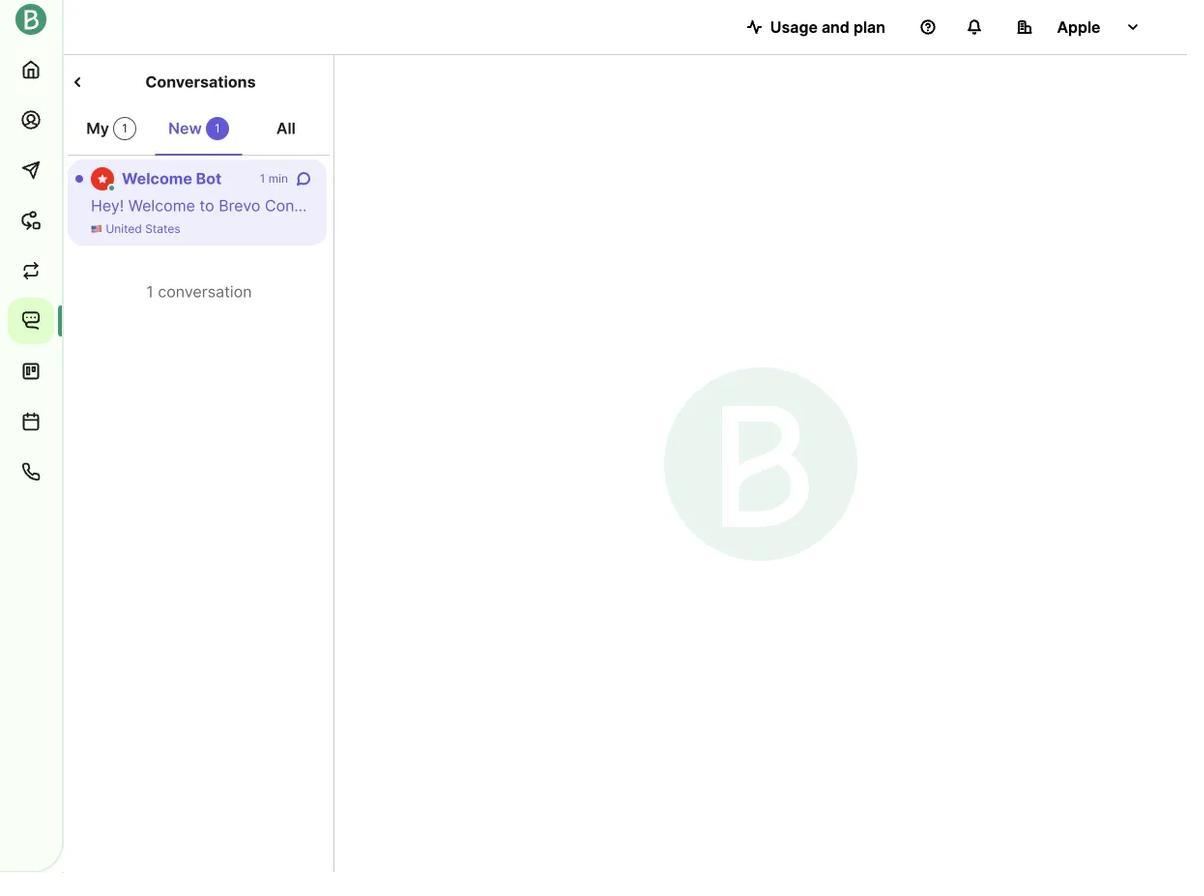 Task type: locate. For each thing, give the bounding box(es) containing it.
new
[[168, 119, 202, 138]]

1 right my
[[122, 121, 127, 135]]

to right free
[[912, 196, 926, 215]]

sample
[[443, 196, 495, 215]]

and
[[822, 17, 850, 36]]

0 vertical spatial conversation
[[499, 196, 594, 215]]

3 to from the left
[[912, 196, 926, 215]]

reply.
[[931, 196, 971, 215]]

usage
[[770, 17, 818, 36]]

1 horizontal spatial conversation
[[499, 196, 594, 215]]

plan
[[854, 17, 886, 36]]

to down bot on the left top of the page
[[200, 196, 214, 215]]

conversation right sample
[[499, 196, 594, 215]]

–
[[835, 196, 843, 215]]

🇺🇸
[[91, 222, 103, 236]]

1 horizontal spatial to
[[598, 196, 613, 215]]

interface
[[765, 196, 831, 215]]

you
[[640, 196, 666, 215]]

2 to from the left
[[598, 196, 613, 215]]

welcome
[[122, 169, 192, 188], [128, 196, 195, 215]]

0 horizontal spatial to
[[200, 196, 214, 215]]

to left let
[[598, 196, 613, 215]]

0 horizontal spatial conversation
[[158, 282, 252, 301]]

1
[[122, 121, 127, 135], [215, 121, 220, 135], [260, 172, 265, 186], [146, 282, 154, 301]]

enable
[[1137, 196, 1186, 215]]

min
[[269, 172, 288, 186]]

a
[[430, 196, 438, 215]]

1 vertical spatial conversation
[[158, 282, 252, 301]]

apple button
[[1002, 8, 1157, 46]]

next
[[1056, 196, 1088, 215]]

apple
[[1057, 17, 1101, 36]]

1 conversation
[[146, 282, 252, 301]]

step?
[[1092, 196, 1132, 215]]

to
[[200, 196, 214, 215], [598, 196, 613, 215], [912, 196, 926, 215]]

conversation down states
[[158, 282, 252, 301]]

2 horizontal spatial to
[[912, 196, 926, 215]]

bot
[[196, 169, 222, 188]]

what's
[[975, 196, 1023, 215]]

1 vertical spatial welcome
[[128, 196, 195, 215]]

1 left min
[[260, 172, 265, 186]]

our
[[737, 196, 761, 215]]

conversation
[[499, 196, 594, 215], [158, 282, 252, 301]]

the
[[1028, 196, 1052, 215]]



Task type: describe. For each thing, give the bounding box(es) containing it.
my
[[86, 119, 109, 138]]

welcome bot
[[122, 169, 222, 188]]

let
[[617, 196, 635, 215]]

brevo
[[219, 196, 261, 215]]

welcome inside hey! welcome to brevo conversations. this is a sample conversation to let you discover our interface – feel free to reply.  what's the next step? enable  🇺🇸 united states
[[128, 196, 195, 215]]

0 vertical spatial welcome
[[122, 169, 192, 188]]

usage and plan button
[[732, 8, 901, 46]]

conversation inside hey! welcome to brevo conversations. this is a sample conversation to let you discover our interface – feel free to reply.  what's the next step? enable  🇺🇸 united states
[[499, 196, 594, 215]]

all link
[[242, 109, 330, 156]]

states
[[145, 222, 180, 236]]

1 to from the left
[[200, 196, 214, 215]]

is
[[414, 196, 425, 215]]

hey!
[[91, 196, 124, 215]]

conversations.
[[265, 196, 374, 215]]

conversations
[[145, 73, 256, 91]]

hey! welcome to brevo conversations. this is a sample conversation to let you discover our interface – feel free to reply.  what's the next step? enable  🇺🇸 united states
[[91, 196, 1188, 236]]

usage and plan
[[770, 17, 886, 36]]

free
[[878, 196, 907, 215]]

1 min
[[260, 172, 288, 186]]

1 right new
[[215, 121, 220, 135]]

this
[[378, 196, 409, 215]]

united
[[106, 222, 142, 236]]

open app menu image
[[70, 74, 85, 90]]

all
[[276, 119, 296, 138]]

feel
[[847, 196, 874, 215]]

discover
[[671, 196, 733, 215]]

1 down states
[[146, 282, 154, 301]]



Task type: vqa. For each thing, say whether or not it's contained in the screenshot.
THE
yes



